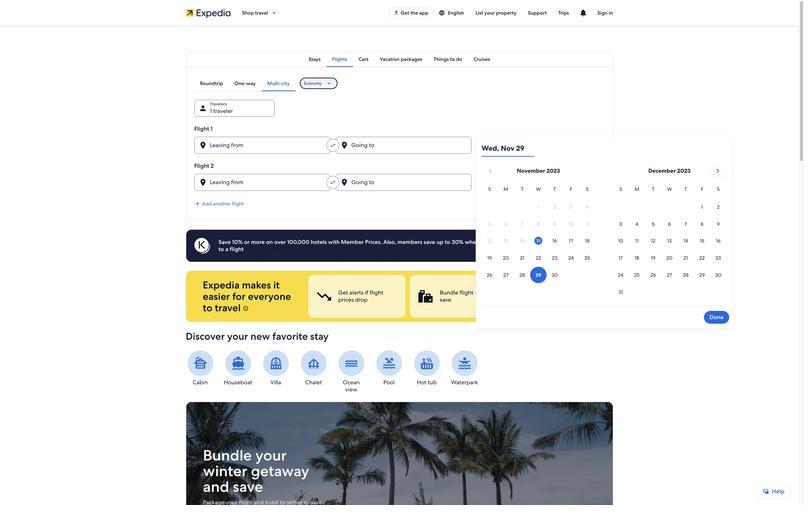 Task type: describe. For each thing, give the bounding box(es) containing it.
1 for 1
[[701, 204, 703, 210]]

november 2023 element
[[482, 185, 596, 284]]

1 vertical spatial 1
[[211, 125, 213, 133]]

4
[[636, 221, 639, 227]]

15 inside the december 2023 element
[[700, 238, 704, 244]]

shop travel
[[242, 10, 268, 16]]

stays link
[[303, 51, 326, 67]]

hot tub button
[[412, 350, 442, 386]]

3 s from the left
[[619, 186, 622, 192]]

30 for 2nd 30 button from the right
[[552, 272, 558, 278]]

5 button
[[645, 216, 662, 232]]

10%
[[232, 238, 243, 246]]

1 20 button from the left
[[498, 250, 514, 266]]

travel inside dropdown button
[[255, 10, 268, 16]]

2 21 button from the left
[[678, 250, 694, 266]]

stays
[[309, 56, 321, 62]]

0 horizontal spatial 18 button
[[579, 233, 596, 249]]

10
[[618, 238, 623, 244]]

26 button inside the december 2023 element
[[645, 267, 662, 283]]

trips
[[558, 10, 569, 16]]

roundtrip link
[[194, 76, 229, 91]]

27 inside the december 2023 element
[[667, 272, 672, 278]]

0 horizontal spatial a
[[225, 245, 228, 253]]

travel sale activities deals image
[[186, 402, 613, 505]]

1 23 button from the left
[[547, 250, 563, 266]]

tab list containing roundtrip
[[194, 76, 296, 91]]

list your property
[[476, 10, 517, 16]]

alerts
[[349, 289, 363, 296]]

wed, nov 29
[[482, 144, 525, 153]]

11 button
[[629, 233, 645, 249]]

vacation packages
[[380, 56, 422, 62]]

27 inside "november 2023" element
[[503, 272, 509, 278]]

nov 29 for 2nd nov 29 button from the bottom
[[492, 144, 510, 152]]

list your property link
[[470, 6, 522, 19]]

2023 for november 2023
[[547, 167, 560, 175]]

flight inside bundle flight + hotel to save
[[460, 289, 473, 296]]

your for list
[[485, 10, 495, 16]]

11
[[635, 238, 639, 244]]

get alerts if flight prices drop
[[338, 289, 383, 303]]

with
[[328, 238, 340, 246]]

nov for 2nd nov 29 button from the bottom
[[492, 144, 502, 152]]

cars link
[[353, 51, 374, 67]]

1 t from the left
[[521, 186, 524, 192]]

flight right another
[[232, 201, 244, 207]]

economy button
[[300, 78, 338, 89]]

1 21 button from the left
[[514, 250, 530, 266]]

cabin
[[193, 379, 208, 386]]

15 inside "today" element
[[536, 238, 541, 244]]

1 horizontal spatial 18 button
[[629, 250, 645, 266]]

0 horizontal spatial 17 button
[[563, 233, 579, 249]]

2 button
[[710, 199, 727, 215]]

vacation packages link
[[374, 51, 428, 67]]

2 19 button from the left
[[645, 250, 662, 266]]

1 20 from the left
[[503, 255, 509, 261]]

21 for first 21 button from right
[[684, 255, 688, 261]]

new
[[251, 330, 270, 343]]

cars
[[359, 56, 369, 62]]

17 inside "november 2023" element
[[569, 238, 573, 244]]

city
[[282, 80, 290, 87]]

2 27 button from the left
[[662, 267, 678, 283]]

members
[[398, 238, 422, 246]]

f for december 2023
[[701, 186, 704, 192]]

houseboat button
[[224, 350, 253, 386]]

flight 1
[[194, 125, 213, 133]]

2023 for december 2023
[[677, 167, 691, 175]]

one
[[541, 296, 553, 303]]

1 27 button from the left
[[498, 267, 514, 283]]

2 28 button from the left
[[678, 267, 694, 283]]

communication center icon image
[[579, 9, 588, 17]]

save inside save 10% or more on over 100,000 hotels with member prices. also, members save up to 30% when you add a hotel to a flight
[[424, 238, 435, 246]]

waterpark button
[[450, 350, 479, 386]]

14 button
[[678, 233, 694, 249]]

nov 29 for 1st nov 29 button from the bottom of the bundle your winter getaway and save main content
[[492, 181, 510, 189]]

in
[[609, 10, 613, 16]]

8 button
[[694, 216, 710, 232]]

when
[[465, 238, 480, 246]]

29 inside 'button'
[[699, 272, 705, 278]]

previous month image
[[486, 167, 495, 175]]

0 horizontal spatial 2
[[211, 162, 214, 170]]

trips link
[[553, 6, 575, 19]]

save
[[219, 238, 231, 246]]

member
[[341, 238, 364, 246]]

22 inside "november 2023" element
[[536, 255, 541, 261]]

10 button
[[613, 233, 629, 249]]

the
[[411, 10, 418, 16]]

cruises link
[[468, 51, 496, 67]]

sign in button
[[592, 4, 619, 21]]

26 inside the december 2023 element
[[651, 272, 656, 278]]

multi-city link
[[262, 76, 296, 91]]

2 20 button from the left
[[662, 250, 678, 266]]

9
[[717, 221, 720, 227]]

chalet
[[305, 379, 322, 386]]

property
[[496, 10, 517, 16]]

application inside bundle your winter getaway and save main content
[[482, 162, 727, 301]]

2 23 from the left
[[716, 255, 721, 261]]

nov for 1st nov 29 button from the bottom of the bundle your winter getaway and save main content
[[492, 181, 502, 189]]

another
[[213, 201, 231, 207]]

tub
[[428, 379, 437, 386]]

0 vertical spatial 25 button
[[579, 250, 596, 266]]

4 button
[[629, 216, 645, 232]]

flights
[[332, 56, 347, 62]]

your for bundle
[[255, 446, 287, 465]]

1 nov 29 button from the top
[[476, 137, 605, 154]]

up
[[437, 238, 444, 246]]

16 button inside "november 2023" element
[[547, 233, 563, 249]]

bundle for bundle your winter getaway and save
[[203, 446, 252, 465]]

w for november
[[536, 186, 541, 192]]

winter
[[203, 461, 247, 481]]

0 vertical spatial 24 button
[[563, 250, 579, 266]]

over
[[274, 238, 286, 246]]

2 22 button from the left
[[694, 250, 710, 266]]

packages
[[401, 56, 422, 62]]

your for discover
[[227, 330, 248, 343]]

travel inside expedia makes it easier for everyone to travel
[[215, 301, 241, 314]]

and inside earn airline miles and one key rewards
[[586, 289, 596, 296]]

2 nov 29 button from the top
[[476, 174, 605, 191]]

shop travel button
[[236, 4, 283, 21]]

1 28 button from the left
[[514, 267, 530, 283]]

29 button
[[694, 267, 710, 283]]

3 t from the left
[[652, 186, 655, 192]]

add another flight button
[[194, 201, 244, 207]]

december
[[649, 167, 676, 175]]

30 for first 30 button from right
[[715, 272, 722, 278]]

medium image
[[194, 201, 201, 207]]

add another flight
[[202, 201, 244, 207]]

december 2023
[[649, 167, 691, 175]]

or
[[244, 238, 250, 246]]

also,
[[383, 238, 396, 246]]

1 traveler button
[[194, 100, 274, 117]]

ocean view button
[[337, 350, 366, 393]]

30%
[[452, 238, 464, 246]]

1 horizontal spatial a
[[504, 238, 507, 246]]

16 inside the december 2023 element
[[716, 238, 721, 244]]

1 traveler
[[210, 107, 233, 115]]

bundle your winter getaway and save
[[203, 446, 309, 497]]

for
[[232, 290, 246, 303]]

6
[[668, 221, 671, 227]]

key
[[554, 296, 564, 303]]



Task type: vqa. For each thing, say whether or not it's contained in the screenshot.


Task type: locate. For each thing, give the bounding box(es) containing it.
flight 2
[[194, 162, 214, 170]]

24
[[568, 255, 574, 261], [618, 272, 624, 278]]

w for december
[[667, 186, 672, 192]]

17 button right "today" element
[[563, 233, 579, 249]]

on
[[266, 238, 273, 246]]

1 inside "button"
[[701, 204, 703, 210]]

cabin button
[[186, 350, 215, 386]]

1 vertical spatial 25
[[634, 272, 640, 278]]

next month image
[[714, 167, 722, 175]]

0 vertical spatial 17
[[569, 238, 573, 244]]

0 horizontal spatial 28 button
[[514, 267, 530, 283]]

economy
[[304, 80, 322, 86]]

29 inside "button"
[[516, 144, 525, 153]]

25 for bottom 25 "button"
[[634, 272, 640, 278]]

2 20 from the left
[[667, 255, 673, 261]]

1 left traveler
[[210, 107, 212, 115]]

5
[[652, 221, 655, 227]]

support
[[528, 10, 547, 16]]

20 button down add
[[498, 250, 514, 266]]

trailing image
[[271, 10, 277, 16]]

do
[[456, 56, 462, 62]]

25 for topmost 25 "button"
[[585, 255, 590, 261]]

1 19 from the left
[[487, 255, 492, 261]]

flights link
[[326, 51, 353, 67]]

0 vertical spatial 17 button
[[563, 233, 579, 249]]

0 horizontal spatial 22 button
[[530, 250, 547, 266]]

hotel inside save 10% or more on over 100,000 hotels with member prices. also, members save up to 30% when you add a hotel to a flight
[[508, 238, 522, 246]]

29
[[516, 144, 525, 153], [504, 144, 510, 152], [504, 181, 510, 189], [699, 272, 705, 278]]

1 vertical spatial hotel
[[479, 289, 493, 296]]

1 28 from the left
[[520, 272, 525, 278]]

16 button down 9 button
[[710, 233, 727, 249]]

2 23 button from the left
[[710, 250, 727, 266]]

17
[[569, 238, 573, 244], [619, 255, 623, 261]]

1 horizontal spatial w
[[667, 186, 672, 192]]

1 horizontal spatial 17 button
[[613, 250, 629, 266]]

31 button
[[613, 284, 629, 300]]

2 flight from the top
[[194, 162, 209, 170]]

discover your new favorite stay
[[186, 330, 329, 343]]

m for december 2023
[[635, 186, 639, 192]]

0 vertical spatial 1
[[210, 107, 212, 115]]

earn airline miles and one key rewards
[[541, 289, 596, 303]]

1 swap origin and destination values image from the top
[[330, 142, 336, 149]]

1 horizontal spatial 23 button
[[710, 250, 727, 266]]

save inside bundle your winter getaway and save
[[233, 477, 263, 497]]

3 button
[[613, 216, 629, 232]]

hotel
[[508, 238, 522, 246], [479, 289, 493, 296]]

0 horizontal spatial travel
[[215, 301, 241, 314]]

1 vertical spatial tab list
[[194, 76, 296, 91]]

25 inside the december 2023 element
[[634, 272, 640, 278]]

2 m from the left
[[635, 186, 639, 192]]

1 horizontal spatial hotel
[[508, 238, 522, 246]]

1 vertical spatial 24
[[618, 272, 624, 278]]

2 inside button
[[717, 204, 720, 210]]

1 vertical spatial get
[[338, 289, 348, 296]]

28 inside "november 2023" element
[[520, 272, 525, 278]]

application
[[482, 162, 727, 301]]

6 button
[[662, 216, 678, 232]]

1 vertical spatial nov 29 button
[[476, 174, 605, 191]]

discover
[[186, 330, 225, 343]]

0 horizontal spatial 17
[[569, 238, 573, 244]]

2 30 from the left
[[715, 272, 722, 278]]

0 horizontal spatial 21
[[520, 255, 525, 261]]

save for bundle flight + hotel to save
[[440, 296, 451, 303]]

flight left the +
[[460, 289, 473, 296]]

travel left trailing image
[[255, 10, 268, 16]]

bundle inside bundle your winter getaway and save
[[203, 446, 252, 465]]

0 vertical spatial get
[[401, 10, 409, 16]]

0 horizontal spatial your
[[227, 330, 248, 343]]

0 vertical spatial save
[[424, 238, 435, 246]]

22 button up 29 'button'
[[694, 250, 710, 266]]

tab list
[[186, 51, 613, 67], [194, 76, 296, 91]]

1 horizontal spatial 24 button
[[613, 267, 629, 283]]

things
[[434, 56, 449, 62]]

24 button up 31 button
[[613, 267, 629, 283]]

15
[[536, 238, 541, 244], [700, 238, 704, 244]]

0 vertical spatial 25
[[585, 255, 590, 261]]

2 15 button from the left
[[694, 233, 710, 249]]

26 down the 12 button
[[651, 272, 656, 278]]

2 27 from the left
[[667, 272, 672, 278]]

17 button
[[563, 233, 579, 249], [613, 250, 629, 266]]

tab list containing stays
[[186, 51, 613, 67]]

0 horizontal spatial 23
[[552, 255, 558, 261]]

30 right 29 'button'
[[715, 272, 722, 278]]

2 19 from the left
[[651, 255, 656, 261]]

1 vertical spatial your
[[227, 330, 248, 343]]

t down november 2023
[[554, 186, 556, 192]]

23 up airline on the right bottom of page
[[552, 255, 558, 261]]

18 inside "november 2023" element
[[585, 238, 590, 244]]

26 button down the 12 button
[[645, 267, 662, 283]]

2 horizontal spatial save
[[440, 296, 451, 303]]

1 m from the left
[[504, 186, 508, 192]]

0 vertical spatial nov 29 button
[[476, 137, 605, 154]]

0 horizontal spatial 25 button
[[579, 250, 596, 266]]

things to do
[[434, 56, 462, 62]]

to inside bundle flight + hotel to save
[[494, 289, 500, 296]]

22 down "today" element
[[536, 255, 541, 261]]

2 28 from the left
[[683, 272, 689, 278]]

save 10% or more on over 100,000 hotels with member prices. also, members save up to 30% when you add a hotel to a flight
[[219, 238, 522, 253]]

bundle your winter getaway and save main content
[[0, 26, 799, 505]]

1 button
[[694, 199, 710, 215]]

1 26 button from the left
[[482, 267, 498, 283]]

0 vertical spatial flight
[[194, 125, 209, 133]]

things to do link
[[428, 51, 468, 67]]

18 down 11
[[635, 255, 639, 261]]

19
[[487, 255, 492, 261], [651, 255, 656, 261]]

w inside "november 2023" element
[[536, 186, 541, 192]]

1 horizontal spatial 22 button
[[694, 250, 710, 266]]

1 horizontal spatial 22
[[700, 255, 705, 261]]

9 button
[[710, 216, 727, 232]]

19 button down the 12 button
[[645, 250, 662, 266]]

1 21 from the left
[[520, 255, 525, 261]]

16
[[553, 238, 557, 244], [716, 238, 721, 244]]

1 inside dropdown button
[[210, 107, 212, 115]]

0 vertical spatial nov 29
[[492, 144, 510, 152]]

travel
[[255, 10, 268, 16], [215, 301, 241, 314]]

get for get the app
[[401, 10, 409, 16]]

1 horizontal spatial 28
[[683, 272, 689, 278]]

24 up 31
[[618, 272, 624, 278]]

1 vertical spatial 18 button
[[629, 250, 645, 266]]

flight for flight 2
[[194, 162, 209, 170]]

0 horizontal spatial 15
[[536, 238, 541, 244]]

16 inside "november 2023" element
[[553, 238, 557, 244]]

1 30 button from the left
[[547, 267, 563, 283]]

28 inside the december 2023 element
[[683, 272, 689, 278]]

23 down 9 button
[[716, 255, 721, 261]]

1 vertical spatial 25 button
[[629, 267, 645, 283]]

nov
[[501, 144, 515, 153], [492, 144, 502, 152], [492, 181, 502, 189]]

traveler
[[213, 107, 233, 115]]

30
[[552, 272, 558, 278], [715, 272, 722, 278]]

1 27 from the left
[[503, 272, 509, 278]]

your inside bundle your winter getaway and save
[[255, 446, 287, 465]]

18 left 10
[[585, 238, 590, 244]]

2 nov 29 from the top
[[492, 181, 510, 189]]

1 f from the left
[[570, 186, 572, 192]]

get right download the app button image
[[401, 10, 409, 16]]

17 right "today" element
[[569, 238, 573, 244]]

0 horizontal spatial save
[[233, 477, 263, 497]]

t down 'november'
[[521, 186, 524, 192]]

to inside expedia makes it easier for everyone to travel
[[203, 301, 212, 314]]

download the app button image
[[394, 10, 399, 16]]

flight inside save 10% or more on over 100,000 hotels with member prices. also, members save up to 30% when you add a hotel to a flight
[[230, 245, 244, 253]]

2 2023 from the left
[[677, 167, 691, 175]]

0 vertical spatial and
[[586, 289, 596, 296]]

1 horizontal spatial 24
[[618, 272, 624, 278]]

100,000
[[287, 238, 310, 246]]

1 horizontal spatial save
[[424, 238, 435, 246]]

1 horizontal spatial 26
[[651, 272, 656, 278]]

w down 'december 2023'
[[667, 186, 672, 192]]

2 22 from the left
[[700, 255, 705, 261]]

1 horizontal spatial 20
[[667, 255, 673, 261]]

roundtrip
[[200, 80, 223, 87]]

0 horizontal spatial 16 button
[[547, 233, 563, 249]]

one-way link
[[229, 76, 262, 91]]

2 t from the left
[[554, 186, 556, 192]]

1 16 button from the left
[[547, 233, 563, 249]]

wed,
[[482, 144, 499, 153]]

bundle for bundle flight + hotel to save
[[440, 289, 458, 296]]

earn
[[541, 289, 553, 296]]

nov up previous month icon
[[492, 144, 502, 152]]

1 horizontal spatial f
[[701, 186, 704, 192]]

17 inside the december 2023 element
[[619, 255, 623, 261]]

27 button down add
[[498, 267, 514, 283]]

2 15 from the left
[[700, 238, 704, 244]]

16 button right "today" element
[[547, 233, 563, 249]]

0 horizontal spatial f
[[570, 186, 572, 192]]

1 horizontal spatial 17
[[619, 255, 623, 261]]

2 16 from the left
[[716, 238, 721, 244]]

one-
[[234, 80, 247, 87]]

english
[[448, 10, 464, 16]]

flight for flight 1
[[194, 125, 209, 133]]

swap origin and destination values image for 1
[[330, 142, 336, 149]]

1 vertical spatial bundle
[[203, 446, 252, 465]]

12 button
[[645, 233, 662, 249]]

to right the +
[[494, 289, 500, 296]]

1 horizontal spatial 28 button
[[678, 267, 694, 283]]

0 horizontal spatial 19
[[487, 255, 492, 261]]

0 vertical spatial your
[[485, 10, 495, 16]]

0 horizontal spatial 28
[[520, 272, 525, 278]]

26 up bundle flight + hotel to save
[[487, 272, 493, 278]]

get for get alerts if flight prices drop
[[338, 289, 348, 296]]

0 vertical spatial swap origin and destination values image
[[330, 142, 336, 149]]

0 horizontal spatial 2023
[[547, 167, 560, 175]]

nov down previous month icon
[[492, 181, 502, 189]]

villa button
[[261, 350, 290, 386]]

23 button
[[547, 250, 563, 266], [710, 250, 727, 266]]

22 button down "today" element
[[530, 250, 547, 266]]

19 button down you
[[482, 250, 498, 266]]

21 inside the december 2023 element
[[684, 255, 688, 261]]

2 out of 3 element
[[410, 275, 507, 318]]

1 horizontal spatial 16 button
[[710, 233, 727, 249]]

23 button up 29 'button'
[[710, 250, 727, 266]]

2 w from the left
[[667, 186, 672, 192]]

0 horizontal spatial 22
[[536, 255, 541, 261]]

19 down you
[[487, 255, 492, 261]]

makes
[[242, 279, 271, 291]]

1 horizontal spatial 21 button
[[678, 250, 694, 266]]

hotels
[[311, 238, 327, 246]]

0 horizontal spatial 18
[[585, 238, 590, 244]]

1 horizontal spatial and
[[586, 289, 596, 296]]

24 up miles
[[568, 255, 574, 261]]

1 vertical spatial 18
[[635, 255, 639, 261]]

1 19 button from the left
[[482, 250, 498, 266]]

0 horizontal spatial 27 button
[[498, 267, 514, 283]]

4 t from the left
[[685, 186, 687, 192]]

1 horizontal spatial get
[[401, 10, 409, 16]]

26 inside "november 2023" element
[[487, 272, 493, 278]]

30 inside the december 2023 element
[[715, 272, 722, 278]]

t down december
[[652, 186, 655, 192]]

xsmall image
[[243, 306, 249, 311]]

17 button down the 10 button on the top of the page
[[613, 250, 629, 266]]

30 inside "november 2023" element
[[552, 272, 558, 278]]

1 22 from the left
[[536, 255, 541, 261]]

hotel right the +
[[479, 289, 493, 296]]

small image
[[439, 10, 445, 16]]

nov 29 down previous month icon
[[492, 181, 510, 189]]

12
[[651, 238, 656, 244]]

2 vertical spatial 1
[[701, 204, 703, 210]]

1 horizontal spatial 26 button
[[645, 267, 662, 283]]

1 horizontal spatial 25 button
[[629, 267, 645, 283]]

1 23 from the left
[[552, 255, 558, 261]]

30 up airline on the right bottom of page
[[552, 272, 558, 278]]

f inside the december 2023 element
[[701, 186, 704, 192]]

21 inside "november 2023" element
[[520, 255, 525, 261]]

22 button
[[530, 250, 547, 266], [694, 250, 710, 266]]

1 horizontal spatial m
[[635, 186, 639, 192]]

get left alerts
[[338, 289, 348, 296]]

app
[[419, 10, 428, 16]]

waterpark
[[451, 379, 478, 386]]

expedia makes it easier for everyone to travel
[[203, 279, 291, 314]]

1 nov 29 from the top
[[492, 144, 510, 152]]

1 16 from the left
[[553, 238, 557, 244]]

3 out of 3 element
[[512, 275, 609, 318]]

swap origin and destination values image for 2
[[330, 179, 336, 186]]

to left do
[[450, 56, 455, 62]]

hotel inside bundle flight + hotel to save
[[479, 289, 493, 296]]

2023 right december
[[677, 167, 691, 175]]

expedia logo image
[[186, 8, 231, 18]]

0 horizontal spatial and
[[203, 477, 229, 497]]

22
[[536, 255, 541, 261], [700, 255, 705, 261]]

w inside the december 2023 element
[[667, 186, 672, 192]]

2 21 from the left
[[684, 255, 688, 261]]

17 down 10
[[619, 255, 623, 261]]

one-way
[[234, 80, 256, 87]]

nov right wed,
[[501, 144, 515, 153]]

1 30 from the left
[[552, 272, 558, 278]]

and inside bundle your winter getaway and save
[[203, 477, 229, 497]]

1 horizontal spatial 2023
[[677, 167, 691, 175]]

bundle inside bundle flight + hotel to save
[[440, 289, 458, 296]]

hot tub
[[417, 379, 437, 386]]

25 inside "november 2023" element
[[585, 255, 590, 261]]

done button
[[704, 311, 730, 324]]

7 button
[[678, 216, 694, 232]]

23 button up airline on the right bottom of page
[[547, 250, 563, 266]]

travel left xsmall image
[[215, 301, 241, 314]]

wed, nov 29 button
[[482, 140, 534, 157]]

f inside "november 2023" element
[[570, 186, 572, 192]]

t down 'december 2023'
[[685, 186, 687, 192]]

hotel right add
[[508, 238, 522, 246]]

1 horizontal spatial 30 button
[[710, 267, 727, 283]]

18 inside the december 2023 element
[[635, 255, 639, 261]]

0 horizontal spatial 24
[[568, 255, 574, 261]]

1 horizontal spatial 15 button
[[694, 233, 710, 249]]

get
[[401, 10, 409, 16], [338, 289, 348, 296]]

2 vertical spatial your
[[255, 446, 287, 465]]

24 inside the december 2023 element
[[618, 272, 624, 278]]

airline
[[554, 289, 570, 296]]

1 w from the left
[[536, 186, 541, 192]]

1 horizontal spatial 18
[[635, 255, 639, 261]]

a
[[504, 238, 507, 246], [225, 245, 228, 253]]

0 horizontal spatial 16
[[553, 238, 557, 244]]

prices
[[338, 296, 354, 303]]

0 horizontal spatial 27
[[503, 272, 509, 278]]

flight
[[232, 201, 244, 207], [230, 245, 244, 253], [370, 289, 383, 296], [460, 289, 473, 296]]

1 26 from the left
[[487, 272, 493, 278]]

1 15 from the left
[[536, 238, 541, 244]]

22 button inside "november 2023" element
[[530, 250, 547, 266]]

0 vertical spatial hotel
[[508, 238, 522, 246]]

today element
[[535, 237, 543, 245]]

1 horizontal spatial 27 button
[[662, 267, 678, 283]]

1 horizontal spatial 19
[[651, 255, 656, 261]]

to down "expedia"
[[203, 301, 212, 314]]

19 inside "november 2023" element
[[487, 255, 492, 261]]

1 vertical spatial 17
[[619, 255, 623, 261]]

26 button up bundle flight + hotel to save
[[482, 267, 498, 283]]

2 horizontal spatial your
[[485, 10, 495, 16]]

0 horizontal spatial 30 button
[[547, 267, 563, 283]]

4 s from the left
[[717, 186, 720, 192]]

november
[[517, 167, 545, 175]]

a right add
[[504, 238, 507, 246]]

0 vertical spatial bundle
[[440, 289, 458, 296]]

2 30 button from the left
[[710, 267, 727, 283]]

1 for 1 traveler
[[210, 107, 212, 115]]

to left 10%
[[219, 245, 224, 253]]

24 button up miles
[[563, 250, 579, 266]]

26 button inside "november 2023" element
[[482, 267, 498, 283]]

13
[[667, 238, 672, 244]]

1 out of 3 element
[[308, 275, 406, 318]]

save inside bundle flight + hotel to save
[[440, 296, 451, 303]]

flight right if
[[370, 289, 383, 296]]

1 s from the left
[[488, 186, 491, 192]]

16 down 9 button
[[716, 238, 721, 244]]

0 horizontal spatial 30
[[552, 272, 558, 278]]

nov inside wed, nov 29 "button"
[[501, 144, 515, 153]]

20 button down 13 button
[[662, 250, 678, 266]]

0 horizontal spatial 20
[[503, 255, 509, 261]]

2 s from the left
[[586, 186, 589, 192]]

get inside get alerts if flight prices drop
[[338, 289, 348, 296]]

0 horizontal spatial 20 button
[[498, 250, 514, 266]]

19 down the 12 button
[[651, 255, 656, 261]]

favorite
[[272, 330, 308, 343]]

0 horizontal spatial bundle
[[203, 446, 252, 465]]

1 horizontal spatial 21
[[684, 255, 688, 261]]

w down november 2023
[[536, 186, 541, 192]]

m
[[504, 186, 508, 192], [635, 186, 639, 192]]

0 horizontal spatial 15 button
[[530, 233, 547, 249]]

0 horizontal spatial m
[[504, 186, 508, 192]]

swap origin and destination values image
[[330, 142, 336, 149], [330, 179, 336, 186]]

f for november 2023
[[570, 186, 572, 192]]

december 2023 element
[[613, 185, 727, 301]]

hot
[[417, 379, 427, 386]]

more
[[251, 238, 265, 246]]

2 16 button from the left
[[710, 233, 727, 249]]

if
[[365, 289, 368, 296]]

2023 right 'november'
[[547, 167, 560, 175]]

27 button left 29 'button'
[[662, 267, 678, 283]]

1 vertical spatial swap origin and destination values image
[[330, 179, 336, 186]]

1 horizontal spatial 20 button
[[662, 250, 678, 266]]

a left 10%
[[225, 245, 228, 253]]

2 swap origin and destination values image from the top
[[330, 179, 336, 186]]

w
[[536, 186, 541, 192], [667, 186, 672, 192]]

1 flight from the top
[[194, 125, 209, 133]]

24 inside "november 2023" element
[[568, 255, 574, 261]]

to right up
[[445, 238, 450, 246]]

1 horizontal spatial 30
[[715, 272, 722, 278]]

0 vertical spatial travel
[[255, 10, 268, 16]]

ocean
[[343, 379, 360, 386]]

20 button
[[498, 250, 514, 266], [662, 250, 678, 266]]

cruises
[[474, 56, 490, 62]]

flight inside get alerts if flight prices drop
[[370, 289, 383, 296]]

18 button down 11 button
[[629, 250, 645, 266]]

2 26 button from the left
[[645, 267, 662, 283]]

1 2023 from the left
[[547, 167, 560, 175]]

nov 29 up previous month icon
[[492, 144, 510, 152]]

22 up 29 'button'
[[700, 255, 705, 261]]

19 inside the december 2023 element
[[651, 255, 656, 261]]

m for november 2023
[[504, 186, 508, 192]]

21 for first 21 button
[[520, 255, 525, 261]]

1 left 2 button
[[701, 204, 703, 210]]

16 right "today" element
[[553, 238, 557, 244]]

1 down "1 traveler"
[[211, 125, 213, 133]]

2 vertical spatial save
[[233, 477, 263, 497]]

chalet button
[[299, 350, 328, 386]]

everyone
[[248, 290, 291, 303]]

2 26 from the left
[[651, 272, 656, 278]]

1 15 button from the left
[[530, 233, 547, 249]]

1 22 button from the left
[[530, 250, 547, 266]]

2 f from the left
[[701, 186, 704, 192]]

1 horizontal spatial 23
[[716, 255, 721, 261]]

19 button
[[482, 250, 498, 266], [645, 250, 662, 266]]

1 vertical spatial travel
[[215, 301, 241, 314]]

save for bundle your winter getaway and save
[[233, 477, 263, 497]]

18 button left 10
[[579, 233, 596, 249]]

expedia
[[203, 279, 240, 291]]

22 inside the december 2023 element
[[700, 255, 705, 261]]

application containing november 2023
[[482, 162, 727, 301]]

0 vertical spatial tab list
[[186, 51, 613, 67]]

flight left the or
[[230, 245, 244, 253]]



